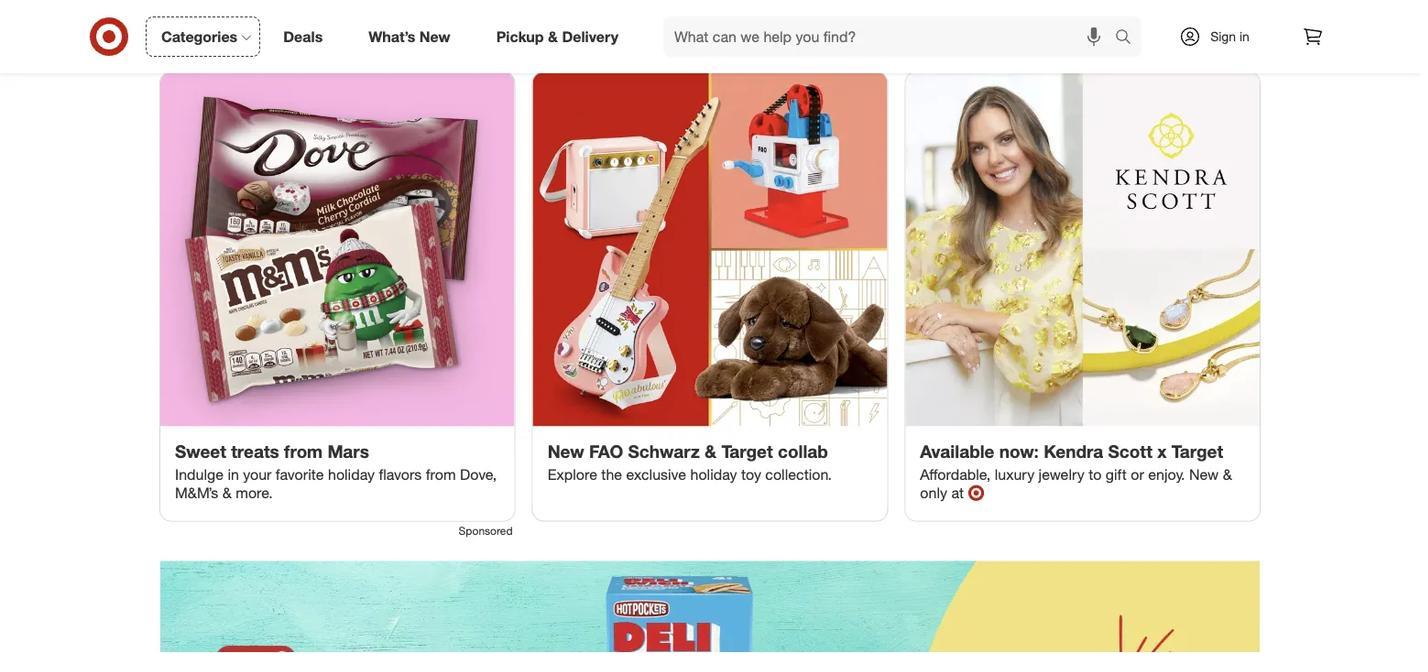 Task type: locate. For each thing, give the bounding box(es) containing it.
household essentials
[[742, 33, 866, 49]]

target up toy
[[722, 441, 773, 463]]

categories link
[[146, 17, 261, 57]]

collab
[[778, 441, 829, 463]]

2 vertical spatial new
[[1190, 466, 1219, 484]]

What can we help you find? suggestions appear below search field
[[664, 17, 1120, 57]]

holiday left toy
[[691, 466, 738, 484]]

&
[[548, 28, 558, 45], [231, 33, 239, 49], [705, 441, 717, 463], [1223, 466, 1233, 484], [223, 485, 232, 503]]

new right enjoy.
[[1190, 466, 1219, 484]]

household essentials link
[[710, 0, 898, 51]]

1 target from the left
[[722, 441, 773, 463]]

or
[[1131, 466, 1145, 484]]

in right sign
[[1240, 28, 1250, 44]]

sign in
[[1211, 28, 1250, 44]]

& right schwarz
[[705, 441, 717, 463]]

at
[[952, 485, 964, 503]]

in left your
[[228, 466, 239, 484]]

& right enjoy.
[[1223, 466, 1233, 484]]

pickup & delivery
[[497, 28, 619, 45]]

scott
[[1109, 441, 1153, 463]]

1 horizontal spatial holiday
[[691, 466, 738, 484]]

0 vertical spatial in
[[1240, 28, 1250, 44]]

0 horizontal spatial from
[[284, 441, 323, 463]]

treats
[[231, 441, 279, 463]]

0 vertical spatial new
[[420, 28, 451, 45]]

2 holiday from the left
[[691, 466, 738, 484]]

kendra
[[1044, 441, 1104, 463]]

1 horizontal spatial new
[[548, 441, 585, 463]]

0 vertical spatial from
[[284, 441, 323, 463]]

holiday
[[328, 466, 375, 484], [691, 466, 738, 484]]

1 horizontal spatial target
[[1172, 441, 1224, 463]]

target
[[722, 441, 773, 463], [1172, 441, 1224, 463]]

holiday down mars
[[328, 466, 375, 484]]

to
[[1089, 466, 1102, 484]]

0 horizontal spatial holiday
[[328, 466, 375, 484]]

1 vertical spatial new
[[548, 441, 585, 463]]

& inside sweet treats from mars indulge in your favorite holiday flavors from dove, m&m's & more.
[[223, 485, 232, 503]]

target right x
[[1172, 441, 1224, 463]]

& left more.
[[223, 485, 232, 503]]

new right what's at the top left of page
[[420, 28, 451, 45]]

1 vertical spatial in
[[228, 466, 239, 484]]

affordable, luxury jewelry to gift or enjoy. new & only at
[[921, 466, 1233, 503]]

0 horizontal spatial target
[[722, 441, 773, 463]]

new
[[420, 28, 451, 45], [548, 441, 585, 463], [1190, 466, 1219, 484]]

1 holiday from the left
[[328, 466, 375, 484]]

your
[[243, 466, 272, 484]]

what's new link
[[353, 17, 474, 57]]

clearance
[[1150, 33, 1208, 49]]

search button
[[1107, 17, 1151, 61]]

in inside sweet treats from mars indulge in your favorite holiday flavors from dove, m&m's & more.
[[228, 466, 239, 484]]

sign in link
[[1164, 17, 1279, 57]]

pickup & delivery link
[[481, 17, 642, 57]]

sweet
[[175, 441, 226, 463]]

advertisement region
[[160, 562, 1260, 654]]

2 target from the left
[[1172, 441, 1224, 463]]

target inside new fao schwarz & target collab explore the exclusive holiday toy collection.
[[722, 441, 773, 463]]

0 horizontal spatial in
[[228, 466, 239, 484]]

in
[[1240, 28, 1250, 44], [228, 466, 239, 484]]

1 horizontal spatial in
[[1240, 28, 1250, 44]]

1 horizontal spatial from
[[426, 466, 456, 484]]

from up favorite
[[284, 441, 323, 463]]

clearance link
[[1085, 0, 1272, 51]]

explore
[[548, 466, 598, 484]]

search
[[1107, 29, 1151, 47]]

from left "dove,"
[[426, 466, 456, 484]]

from
[[284, 441, 323, 463], [426, 466, 456, 484]]

new up explore
[[548, 441, 585, 463]]

luxury
[[995, 466, 1035, 484]]

2 horizontal spatial new
[[1190, 466, 1219, 484]]

flavors
[[379, 466, 422, 484]]

what's new
[[369, 28, 451, 45]]

new inside affordable, luxury jewelry to gift or enjoy. new & only at
[[1190, 466, 1219, 484]]

pickup
[[497, 28, 544, 45]]

jewelry
[[1039, 466, 1085, 484]]

more.
[[236, 485, 273, 503]]

available
[[921, 441, 995, 463]]

favorite
[[276, 466, 324, 484]]



Task type: describe. For each thing, give the bounding box(es) containing it.
◎
[[968, 485, 985, 503]]

& inside new fao schwarz & target collab explore the exclusive holiday toy collection.
[[705, 441, 717, 463]]

& right sports
[[231, 33, 239, 49]]

essentials
[[808, 33, 866, 49]]

holiday inside sweet treats from mars indulge in your favorite holiday flavors from dove, m&m's & more.
[[328, 466, 375, 484]]

apple link
[[336, 0, 523, 51]]

indulge
[[175, 466, 224, 484]]

grocery link
[[523, 0, 710, 51]]

only
[[921, 485, 948, 503]]

m&m's
[[175, 485, 218, 503]]

sign
[[1211, 28, 1237, 44]]

dove,
[[460, 466, 497, 484]]

sports & outdoors
[[188, 33, 296, 49]]

household
[[742, 33, 804, 49]]

now:
[[1000, 441, 1039, 463]]

schwarz
[[628, 441, 700, 463]]

delivery
[[562, 28, 619, 45]]

categories
[[161, 28, 238, 45]]

new inside new fao schwarz & target collab explore the exclusive holiday toy collection.
[[548, 441, 585, 463]]

0 horizontal spatial new
[[420, 28, 451, 45]]

toy
[[742, 466, 762, 484]]

& right the pickup at the top left of the page
[[548, 28, 558, 45]]

what's
[[369, 28, 416, 45]]

sweet treats from mars indulge in your favorite holiday flavors from dove, m&m's & more.
[[175, 441, 497, 503]]

deals
[[283, 28, 323, 45]]

affordable,
[[921, 466, 991, 484]]

grocery
[[594, 33, 640, 49]]

deals link
[[268, 17, 346, 57]]

outdoors
[[242, 33, 296, 49]]

available now: kendra scott x target
[[921, 441, 1224, 463]]

holiday inside new fao schwarz & target collab explore the exclusive holiday toy collection.
[[691, 466, 738, 484]]

gift
[[1106, 466, 1127, 484]]

enjoy.
[[1149, 466, 1186, 484]]

the
[[602, 466, 623, 484]]

collection.
[[766, 466, 832, 484]]

sports & outdoors link
[[149, 0, 336, 51]]

sports
[[188, 33, 227, 49]]

new fao schwarz & target collab explore the exclusive holiday toy collection.
[[548, 441, 832, 484]]

& inside affordable, luxury jewelry to gift or enjoy. new & only at
[[1223, 466, 1233, 484]]

exclusive
[[627, 466, 687, 484]]

mars
[[328, 441, 369, 463]]

1 vertical spatial from
[[426, 466, 456, 484]]

apple
[[413, 33, 446, 49]]

fao
[[589, 441, 624, 463]]

x
[[1158, 441, 1167, 463]]



Task type: vqa. For each thing, say whether or not it's contained in the screenshot.
topmost in
yes



